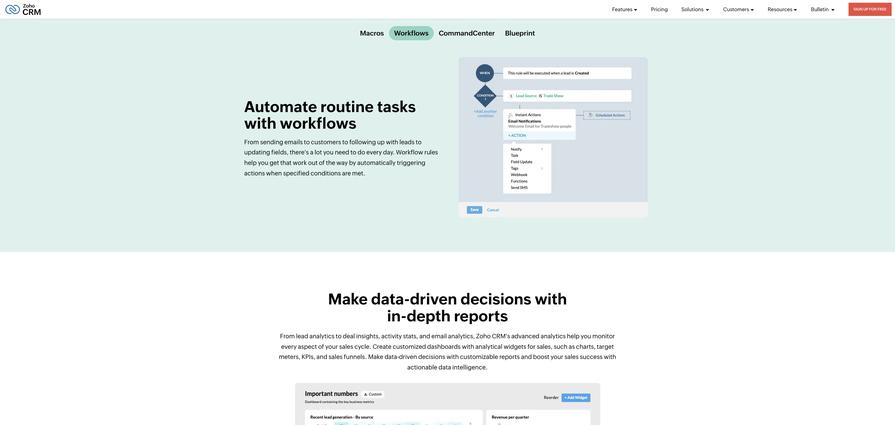 Task type: describe. For each thing, give the bounding box(es) containing it.
sales left funnels. on the bottom
[[329, 354, 343, 361]]

1 horizontal spatial and
[[420, 333, 430, 341]]

boost
[[533, 354, 550, 361]]

out
[[308, 159, 318, 167]]

activity
[[382, 333, 402, 341]]

for
[[528, 344, 536, 351]]

emails
[[284, 139, 303, 146]]

success
[[580, 354, 603, 361]]

workflows
[[280, 115, 357, 132]]

every inside advanced analytics help you monitor every aspect of your sales cycle. create customized dashboards with analytical widgets for sales, such as charts, target meters, kpis, and sales funnels. make data-driven decisions with customizable reports and boost your sales success with actionable data intelligence.
[[281, 344, 297, 351]]

when
[[266, 170, 282, 177]]

resources
[[768, 6, 793, 12]]

analytics inside advanced analytics help you monitor every aspect of your sales cycle. create customized dashboards with analytical widgets for sales, such as charts, target meters, kpis, and sales funnels. make data-driven decisions with customizable reports and boost your sales success with actionable data intelligence.
[[541, 333, 566, 341]]

advanced
[[512, 333, 540, 341]]

from for from sending emails to customers to following up with leads to updating fields, there's a lot you need to do every day. workflow rules help you get that work out of the way by automatically triggering actions when specified conditions are met.
[[244, 139, 259, 146]]

the
[[326, 159, 335, 167]]

routine
[[320, 98, 374, 116]]

day.
[[383, 149, 395, 156]]

2 horizontal spatial and
[[521, 354, 532, 361]]

to left do
[[351, 149, 356, 156]]

insights,
[[356, 333, 380, 341]]

dashboards give you the information you need at only a glance away image
[[295, 384, 601, 426]]

fields,
[[271, 149, 288, 156]]

make inside advanced analytics help you monitor every aspect of your sales cycle. create customized dashboards with analytical widgets for sales, such as charts, target meters, kpis, and sales funnels. make data-driven decisions with customizable reports and boost your sales success with actionable data intelligence.
[[368, 354, 384, 361]]

aspect
[[298, 344, 317, 351]]

help inside from sending emails to customers to following up with leads to updating fields, there's a lot you need to do every day. workflow rules help you get that work out of the way by automatically triggering actions when specified conditions are met.
[[244, 159, 257, 167]]

workflows
[[394, 29, 429, 37]]

make data-driven decisions with in-depth reports
[[328, 291, 567, 325]]

need
[[335, 149, 349, 156]]

lead
[[296, 333, 308, 341]]

from sending emails to customers to following up with leads to updating fields, there's a lot you need to do every day. workflow rules help you get that work out of the way by automatically triggering actions when specified conditions are met.
[[244, 139, 438, 177]]

zoho
[[476, 333, 491, 341]]

deal
[[343, 333, 355, 341]]

met.
[[352, 170, 365, 177]]

leads
[[400, 139, 415, 146]]

customers
[[311, 139, 341, 146]]

get
[[270, 159, 279, 167]]

email
[[432, 333, 447, 341]]

sign up for free link
[[849, 3, 892, 16]]

pricing
[[652, 6, 668, 12]]

work
[[293, 159, 307, 167]]

actionable
[[408, 365, 438, 372]]

widgets
[[504, 344, 527, 351]]

1 horizontal spatial you
[[323, 149, 334, 156]]

following
[[349, 139, 376, 146]]

kpis,
[[302, 354, 315, 361]]

stats,
[[403, 333, 418, 341]]

data
[[439, 365, 451, 372]]

in-
[[387, 308, 407, 325]]

cycle.
[[355, 344, 372, 351]]

automate tasks automatically with workflows image
[[459, 57, 648, 218]]

reports inside advanced analytics help you monitor every aspect of your sales cycle. create customized dashboards with analytical widgets for sales, such as charts, target meters, kpis, and sales funnels. make data-driven decisions with customizable reports and boost your sales success with actionable data intelligence.
[[500, 354, 520, 361]]

make inside 'make data-driven decisions with in-depth reports'
[[328, 291, 368, 309]]

of inside advanced analytics help you monitor every aspect of your sales cycle. create customized dashboards with analytical widgets for sales, such as charts, target meters, kpis, and sales funnels. make data-driven decisions with customizable reports and boost your sales success with actionable data intelligence.
[[318, 344, 324, 351]]

crm's
[[492, 333, 510, 341]]

sales,
[[537, 344, 553, 351]]

do
[[358, 149, 365, 156]]

features
[[613, 6, 633, 12]]

there's
[[290, 149, 309, 156]]

with inside from sending emails to customers to following up with leads to updating fields, there's a lot you need to do every day. workflow rules help you get that work out of the way by automatically triggering actions when specified conditions are met.
[[386, 139, 398, 146]]

with inside 'make data-driven decisions with in-depth reports'
[[535, 291, 567, 309]]

a
[[310, 149, 313, 156]]

0 vertical spatial your
[[326, 344, 338, 351]]

0 horizontal spatial and
[[317, 354, 328, 361]]

commandcenter
[[439, 29, 495, 37]]

from lead analytics to deal insights, activity stats, and email analytics, zoho crm's
[[280, 333, 510, 341]]

macros
[[360, 29, 384, 37]]

free
[[878, 7, 887, 11]]



Task type: locate. For each thing, give the bounding box(es) containing it.
0 vertical spatial reports
[[454, 308, 508, 325]]

sign up for free
[[854, 7, 887, 11]]

0 vertical spatial of
[[319, 159, 325, 167]]

specified
[[283, 170, 309, 177]]

of
[[319, 159, 325, 167], [318, 344, 324, 351]]

help up 'actions'
[[244, 159, 257, 167]]

2 vertical spatial you
[[581, 333, 592, 341]]

driven
[[410, 291, 457, 309], [399, 354, 417, 361]]

charts,
[[576, 344, 596, 351]]

1 horizontal spatial every
[[366, 149, 382, 156]]

from
[[244, 139, 259, 146], [280, 333, 295, 341]]

1 vertical spatial of
[[318, 344, 324, 351]]

dashboards
[[427, 344, 461, 351]]

you
[[323, 149, 334, 156], [258, 159, 268, 167], [581, 333, 592, 341]]

of inside from sending emails to customers to following up with leads to updating fields, there's a lot you need to do every day. workflow rules help you get that work out of the way by automatically triggering actions when specified conditions are met.
[[319, 159, 325, 167]]

0 horizontal spatial every
[[281, 344, 297, 351]]

data- inside advanced analytics help you monitor every aspect of your sales cycle. create customized dashboards with analytical widgets for sales, such as charts, target meters, kpis, and sales funnels. make data-driven decisions with customizable reports and boost your sales success with actionable data intelligence.
[[385, 354, 399, 361]]

your right aspect
[[326, 344, 338, 351]]

1 vertical spatial reports
[[500, 354, 520, 361]]

solutions link
[[682, 0, 710, 19]]

sending
[[260, 139, 283, 146]]

to up need
[[342, 139, 348, 146]]

1 vertical spatial data-
[[385, 354, 399, 361]]

1 horizontal spatial decisions
[[461, 291, 532, 309]]

analytics
[[310, 333, 335, 341], [541, 333, 566, 341]]

and
[[420, 333, 430, 341], [317, 354, 328, 361], [521, 354, 532, 361]]

1 horizontal spatial analytics
[[541, 333, 566, 341]]

conditions
[[311, 170, 341, 177]]

reports up zoho
[[454, 308, 508, 325]]

customizable
[[460, 354, 498, 361]]

features link
[[613, 0, 638, 19]]

for
[[870, 7, 877, 11]]

with inside automate routine tasks with workflows
[[244, 115, 276, 132]]

sales down deal
[[339, 344, 353, 351]]

of right aspect
[[318, 344, 324, 351]]

create
[[373, 344, 392, 351]]

decisions inside 'make data-driven decisions with in-depth reports'
[[461, 291, 532, 309]]

blueprint
[[505, 29, 535, 37]]

meters,
[[279, 354, 301, 361]]

every
[[366, 149, 382, 156], [281, 344, 297, 351]]

0 horizontal spatial your
[[326, 344, 338, 351]]

zoho crm logo image
[[5, 2, 41, 17]]

up
[[864, 7, 869, 11]]

2 horizontal spatial you
[[581, 333, 592, 341]]

you left get
[[258, 159, 268, 167]]

make
[[328, 291, 368, 309], [368, 354, 384, 361]]

customized
[[393, 344, 426, 351]]

automate routine tasks with workflows tab panel
[[244, 54, 651, 224]]

1 vertical spatial every
[[281, 344, 297, 351]]

and right stats,
[[420, 333, 430, 341]]

driven inside advanced analytics help you monitor every aspect of your sales cycle. create customized dashboards with analytical widgets for sales, such as charts, target meters, kpis, and sales funnels. make data-driven decisions with customizable reports and boost your sales success with actionable data intelligence.
[[399, 354, 417, 361]]

1 vertical spatial help
[[567, 333, 580, 341]]

actions
[[244, 170, 265, 177]]

automate routine tasks with workflows
[[244, 98, 416, 132]]

analytics,
[[448, 333, 475, 341]]

monitor
[[593, 333, 615, 341]]

way
[[337, 159, 348, 167]]

lot
[[315, 149, 322, 156]]

workflow
[[396, 149, 423, 156]]

1 analytics from the left
[[310, 333, 335, 341]]

every inside from sending emails to customers to following up with leads to updating fields, there's a lot you need to do every day. workflow rules help you get that work out of the way by automatically triggering actions when specified conditions are met.
[[366, 149, 382, 156]]

every up automatically
[[366, 149, 382, 156]]

rules
[[424, 149, 438, 156]]

automatically
[[357, 159, 396, 167]]

1 vertical spatial from
[[280, 333, 295, 341]]

bulletin link
[[812, 0, 835, 19]]

triggering
[[397, 159, 425, 167]]

reports inside 'make data-driven decisions with in-depth reports'
[[454, 308, 508, 325]]

reports down widgets
[[500, 354, 520, 361]]

of left "the"
[[319, 159, 325, 167]]

data- inside 'make data-driven decisions with in-depth reports'
[[371, 291, 410, 309]]

are
[[342, 170, 351, 177]]

to up there's
[[304, 139, 310, 146]]

data-
[[371, 291, 410, 309], [385, 354, 399, 361]]

0 vertical spatial make
[[328, 291, 368, 309]]

sign
[[854, 7, 863, 11]]

decisions inside advanced analytics help you monitor every aspect of your sales cycle. create customized dashboards with analytical widgets for sales, such as charts, target meters, kpis, and sales funnels. make data-driven decisions with customizable reports and boost your sales success with actionable data intelligence.
[[419, 354, 446, 361]]

help
[[244, 159, 257, 167], [567, 333, 580, 341]]

your down the "such"
[[551, 354, 564, 361]]

help inside advanced analytics help you monitor every aspect of your sales cycle. create customized dashboards with analytical widgets for sales, such as charts, target meters, kpis, and sales funnels. make data-driven decisions with customizable reports and boost your sales success with actionable data intelligence.
[[567, 333, 580, 341]]

0 horizontal spatial help
[[244, 159, 257, 167]]

2 analytics from the left
[[541, 333, 566, 341]]

0 horizontal spatial analytics
[[310, 333, 335, 341]]

depth
[[407, 308, 451, 325]]

you right lot
[[323, 149, 334, 156]]

automate
[[244, 98, 317, 116]]

1 horizontal spatial make
[[368, 354, 384, 361]]

0 vertical spatial decisions
[[461, 291, 532, 309]]

0 horizontal spatial from
[[244, 139, 259, 146]]

from for from lead analytics to deal insights, activity stats, and email analytics, zoho crm's
[[280, 333, 295, 341]]

analytical
[[476, 344, 503, 351]]

every up meters,
[[281, 344, 297, 351]]

up
[[377, 139, 385, 146]]

solutions
[[682, 6, 705, 12]]

pricing link
[[652, 0, 668, 19]]

intelligence.
[[453, 365, 488, 372]]

1 vertical spatial make
[[368, 354, 384, 361]]

driven inside 'make data-driven decisions with in-depth reports'
[[410, 291, 457, 309]]

you up charts,
[[581, 333, 592, 341]]

your
[[326, 344, 338, 351], [551, 354, 564, 361]]

reports
[[454, 308, 508, 325], [500, 354, 520, 361]]

from up updating
[[244, 139, 259, 146]]

and right kpis,
[[317, 354, 328, 361]]

to right leads
[[416, 139, 422, 146]]

such
[[554, 344, 568, 351]]

0 horizontal spatial you
[[258, 159, 268, 167]]

from left lead
[[280, 333, 295, 341]]

1 horizontal spatial from
[[280, 333, 295, 341]]

1 horizontal spatial help
[[567, 333, 580, 341]]

tasks
[[377, 98, 416, 116]]

you inside advanced analytics help you monitor every aspect of your sales cycle. create customized dashboards with analytical widgets for sales, such as charts, target meters, kpis, and sales funnels. make data-driven decisions with customizable reports and boost your sales success with actionable data intelligence.
[[581, 333, 592, 341]]

funnels.
[[344, 354, 367, 361]]

to left deal
[[336, 333, 342, 341]]

with
[[244, 115, 276, 132], [386, 139, 398, 146], [535, 291, 567, 309], [462, 344, 474, 351], [447, 354, 459, 361], [604, 354, 617, 361]]

sales down as at the bottom of the page
[[565, 354, 579, 361]]

by
[[349, 159, 356, 167]]

help up as at the bottom of the page
[[567, 333, 580, 341]]

1 vertical spatial your
[[551, 354, 564, 361]]

from inside from sending emails to customers to following up with leads to updating fields, there's a lot you need to do every day. workflow rules help you get that work out of the way by automatically triggering actions when specified conditions are met.
[[244, 139, 259, 146]]

sales
[[339, 344, 353, 351], [329, 354, 343, 361], [565, 354, 579, 361]]

0 vertical spatial data-
[[371, 291, 410, 309]]

advanced analytics help you monitor every aspect of your sales cycle. create customized dashboards with analytical widgets for sales, such as charts, target meters, kpis, and sales funnels. make data-driven decisions with customizable reports and boost your sales success with actionable data intelligence.
[[279, 333, 617, 372]]

1 vertical spatial driven
[[399, 354, 417, 361]]

1 vertical spatial decisions
[[419, 354, 446, 361]]

to
[[304, 139, 310, 146], [342, 139, 348, 146], [416, 139, 422, 146], [351, 149, 356, 156], [336, 333, 342, 341]]

1 vertical spatial you
[[258, 159, 268, 167]]

bulletin
[[812, 6, 830, 12]]

analytics up aspect
[[310, 333, 335, 341]]

0 vertical spatial driven
[[410, 291, 457, 309]]

customers
[[724, 6, 750, 12]]

updating
[[244, 149, 270, 156]]

0 vertical spatial help
[[244, 159, 257, 167]]

that
[[280, 159, 292, 167]]

0 vertical spatial you
[[323, 149, 334, 156]]

as
[[569, 344, 575, 351]]

0 vertical spatial every
[[366, 149, 382, 156]]

0 vertical spatial from
[[244, 139, 259, 146]]

0 horizontal spatial decisions
[[419, 354, 446, 361]]

target
[[597, 344, 614, 351]]

and down for
[[521, 354, 532, 361]]

decisions
[[461, 291, 532, 309], [419, 354, 446, 361]]

resources link
[[768, 0, 798, 19]]

0 horizontal spatial make
[[328, 291, 368, 309]]

analytics up the "such"
[[541, 333, 566, 341]]

1 horizontal spatial your
[[551, 354, 564, 361]]



Task type: vqa. For each thing, say whether or not it's contained in the screenshot.
topmost driven
yes



